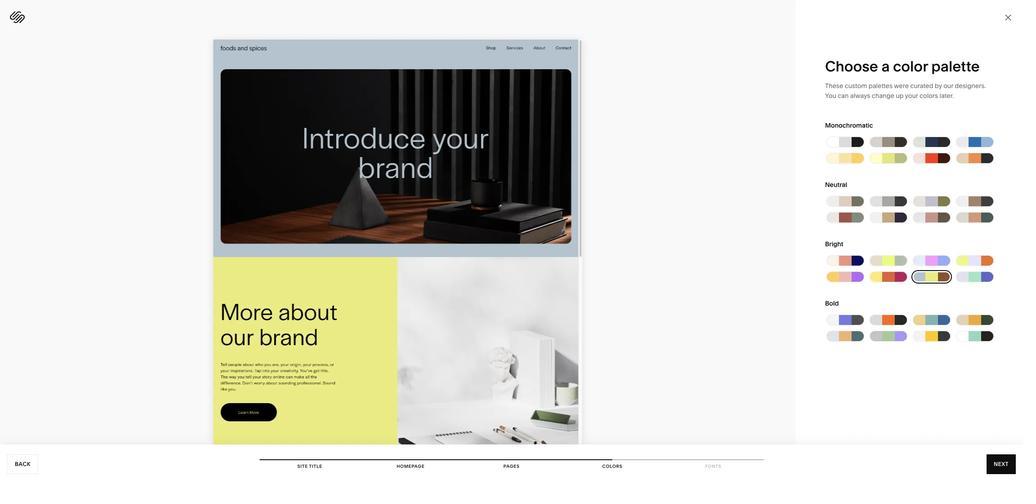 Task type: locate. For each thing, give the bounding box(es) containing it.
these
[[826, 82, 844, 90]]

can
[[838, 92, 849, 100]]

site
[[298, 465, 308, 470]]

bright
[[826, 240, 844, 249]]

our
[[944, 82, 954, 90]]

homepage
[[397, 465, 425, 470]]

bold
[[826, 300, 840, 308]]

these custom palettes were curated by our designers. you can always change up your colors later.
[[826, 82, 987, 100]]

always
[[851, 92, 871, 100]]

were
[[895, 82, 910, 90]]

next button
[[987, 455, 1017, 475]]

pages
[[504, 465, 520, 470]]

color
[[894, 58, 929, 75]]

neutral
[[826, 181, 848, 189]]

custom
[[845, 82, 868, 90]]

later.
[[940, 92, 955, 100]]

up
[[897, 92, 904, 100]]



Task type: describe. For each thing, give the bounding box(es) containing it.
designers.
[[956, 82, 987, 90]]

you
[[826, 92, 837, 100]]

back button
[[7, 455, 38, 475]]

next
[[995, 462, 1010, 468]]

palette
[[932, 58, 981, 75]]

title
[[309, 465, 323, 470]]

monochromatic
[[826, 122, 874, 130]]

change
[[873, 92, 895, 100]]

colors
[[603, 465, 623, 470]]

site title
[[298, 465, 323, 470]]

palettes
[[869, 82, 893, 90]]

a
[[882, 58, 890, 75]]

choose a color palette
[[826, 58, 981, 75]]

choose
[[826, 58, 879, 75]]

back
[[15, 462, 31, 468]]

by
[[936, 82, 943, 90]]

fonts
[[706, 465, 722, 470]]

your
[[906, 92, 919, 100]]

curated
[[911, 82, 934, 90]]

colors
[[920, 92, 939, 100]]



Task type: vqa. For each thing, say whether or not it's contained in the screenshot.
14
no



